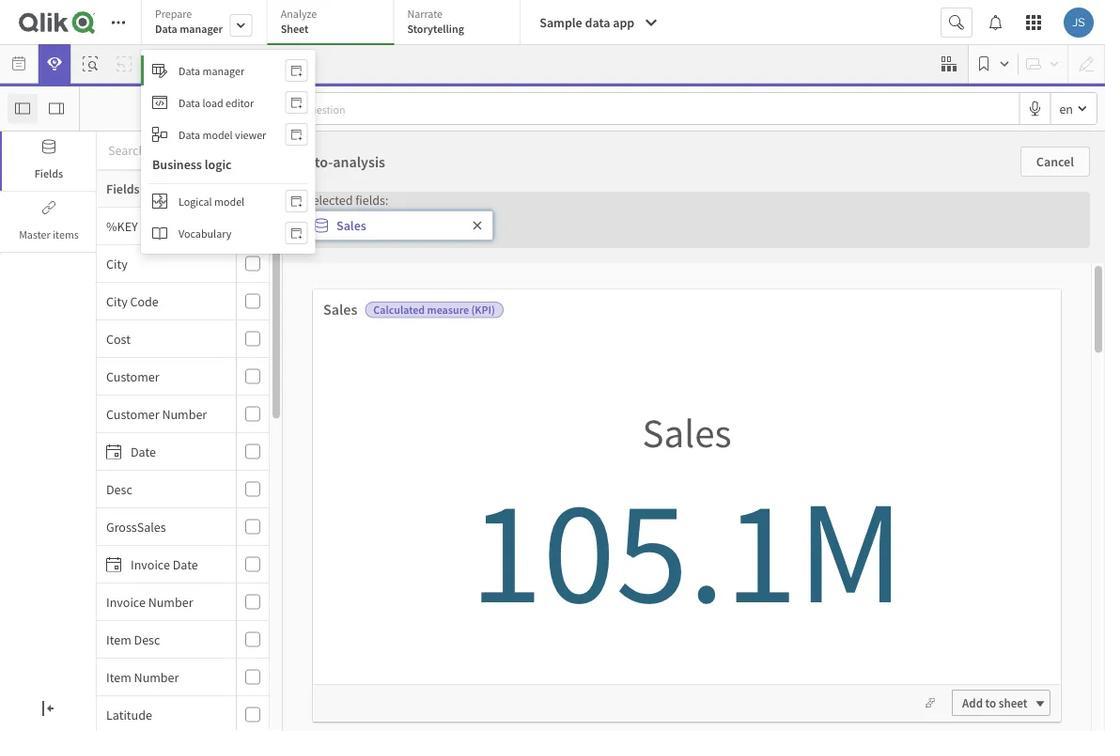 Task type: vqa. For each thing, say whether or not it's contained in the screenshot.
Hidden recommendations
no



Task type: locate. For each thing, give the bounding box(es) containing it.
0 vertical spatial data
[[585, 14, 610, 31]]

1 horizontal spatial insights
[[280, 504, 323, 521]]

to inside to start creating visualizations and build your new sheet.
[[838, 479, 849, 496]]

be
[[561, 533, 575, 549]]

manager inside button
[[203, 63, 244, 78]]

1 horizontal spatial data
[[334, 441, 363, 460]]

sheet. down can
[[536, 558, 569, 575]]

invoice date
[[131, 556, 198, 573]]

invoice
[[131, 556, 170, 573], [106, 594, 146, 610]]

1 horizontal spatial you
[[344, 504, 364, 521]]

to right add
[[986, 695, 997, 711]]

0 vertical spatial invoice
[[131, 556, 170, 573]]

data left the directly
[[284, 479, 308, 496]]

1 vertical spatial you
[[262, 558, 282, 575]]

submit question image
[[949, 15, 964, 30]]

1 horizontal spatial explore
[[258, 441, 306, 460]]

Search assets text field
[[97, 133, 283, 167]]

%key
[[106, 218, 138, 235]]

0 horizontal spatial explore
[[212, 479, 254, 496]]

invoice date button
[[97, 556, 232, 573]]

1 vertical spatial .
[[345, 530, 349, 547]]

found
[[458, 533, 491, 549]]

1 vertical spatial invoice
[[106, 594, 146, 610]]

number down item desc button
[[134, 669, 179, 686]]

search image
[[480, 505, 503, 522]]

tab list containing prepare
[[141, 0, 521, 47]]

customer for customer number
[[106, 406, 159, 422]]

sheet. inside '. save any insights you discover to this sheet.'
[[371, 558, 404, 575]]

data manager button
[[141, 55, 315, 86]]

sales up creating
[[642, 407, 732, 458]]

data for explore the data
[[334, 441, 363, 460]]

city code
[[106, 293, 159, 310]]

data manager
[[179, 63, 244, 78]]

0 horizontal spatial this
[[348, 558, 368, 575]]

2 item from the top
[[106, 669, 131, 686]]

explore inside explore your data directly or let qlik generate insights for you with
[[212, 479, 254, 496]]

cost button
[[97, 330, 232, 347]]

data inside sample data app button
[[585, 14, 610, 31]]

. left "save"
[[345, 530, 349, 547]]

1 vertical spatial data
[[334, 441, 363, 460]]

1 city from the top
[[106, 255, 128, 272]]

0 vertical spatial desc
[[106, 481, 132, 498]]

item desc
[[106, 631, 160, 648]]

your
[[256, 479, 281, 496], [752, 533, 777, 549]]

1 vertical spatial insights
[[494, 533, 536, 549]]

explore the data
[[258, 441, 363, 460]]

sample
[[540, 14, 582, 31]]

deselect field image
[[472, 220, 483, 231]]

customer inside customer menu item
[[106, 368, 159, 385]]

sales
[[336, 217, 366, 234], [323, 300, 357, 319], [642, 407, 732, 458]]

this inside '. save any insights you discover to this sheet.'
[[348, 558, 368, 575]]

desc down invoice number
[[134, 631, 160, 648]]

2 city from the top
[[106, 293, 128, 310]]

narrate storytelling
[[407, 7, 464, 36]]

number for item number
[[134, 669, 179, 686]]

desc up 'grosssales'
[[106, 481, 132, 498]]

en button
[[1051, 93, 1097, 124]]

date down customer number
[[131, 443, 156, 460]]

0 vertical spatial model
[[203, 127, 233, 142]]

sheet. for this
[[371, 558, 404, 575]]

1 item from the top
[[106, 631, 131, 648]]

2 horizontal spatial this
[[726, 225, 761, 253]]

1 horizontal spatial sheet.
[[536, 558, 569, 575]]

cost menu item
[[97, 321, 269, 358]]

1 vertical spatial city
[[106, 293, 128, 310]]

item
[[106, 631, 131, 648], [106, 669, 131, 686]]

master items button
[[0, 193, 96, 252], [2, 193, 96, 252]]

data left app
[[585, 14, 610, 31]]

0 vertical spatial your
[[256, 479, 281, 496]]

manager
[[180, 22, 223, 36], [203, 63, 244, 78]]

1 vertical spatial explore
[[212, 479, 254, 496]]

customer down customer button
[[106, 406, 159, 422]]

model up the vocabulary button
[[214, 194, 245, 208]]

selected
[[305, 192, 353, 209]]

1 customer from the top
[[106, 368, 159, 385]]

sales left calculated
[[323, 300, 357, 319]]

item number menu item
[[97, 659, 269, 696]]

0 horizontal spatial insights
[[216, 558, 259, 575]]

generate
[[229, 504, 278, 521]]

2 vertical spatial number
[[134, 669, 179, 686]]

new inside to start creating visualizations and build your new sheet.
[[779, 533, 803, 549]]

0 vertical spatial explore
[[258, 441, 306, 460]]

sheet. inside to start creating visualizations and build your new sheet.
[[805, 533, 839, 549]]

directly
[[311, 479, 352, 496]]

city down the %key
[[106, 255, 128, 272]]

1 vertical spatial your
[[752, 533, 777, 549]]

data
[[155, 22, 177, 36], [179, 63, 200, 78], [179, 95, 200, 110], [179, 127, 200, 142]]

selections
[[226, 56, 274, 71]]

invoice inside menu item
[[106, 594, 146, 610]]

1 vertical spatial this
[[627, 533, 647, 549]]

2 customer from the top
[[106, 406, 159, 422]]

your up generate
[[256, 479, 281, 496]]

manager inside prepare data manager
[[180, 22, 223, 36]]

your down visualizations
[[752, 533, 777, 549]]

you down insight advisor at the bottom left of page
[[262, 558, 282, 575]]

2 horizontal spatial sheet.
[[805, 533, 839, 549]]

discover
[[285, 558, 331, 575]]

2 horizontal spatial data
[[585, 14, 610, 31]]

advisor up discover
[[294, 531, 333, 546]]

customer
[[106, 368, 159, 385], [106, 406, 159, 422]]

no
[[211, 56, 224, 71]]

1 horizontal spatial desc
[[134, 631, 160, 648]]

menu inside the 105.1m application
[[97, 208, 283, 731]]

customer for customer
[[106, 368, 159, 385]]

new down visualizations
[[779, 533, 803, 549]]

to inside . any found insights can be saved to this sheet.
[[613, 533, 624, 549]]

data
[[585, 14, 610, 31], [334, 441, 363, 460], [284, 479, 308, 496]]

item inside item desc menu item
[[106, 631, 131, 648]]

logic
[[205, 156, 232, 173]]

sales 105.1m
[[470, 407, 904, 642]]

insights inside explore your data directly or let qlik generate insights for you with
[[280, 504, 323, 521]]

your inside explore your data directly or let qlik generate insights for you with
[[256, 479, 281, 496]]

explore up generate
[[212, 479, 254, 496]]

0 vertical spatial city
[[106, 255, 128, 272]]

sample data app button
[[528, 8, 670, 38]]

. left "any"
[[611, 504, 614, 521]]

new right create in the right bottom of the page
[[773, 441, 801, 460]]

city inside "menu item"
[[106, 255, 128, 272]]

model up logic
[[203, 127, 233, 142]]

2 master items button from the left
[[2, 193, 96, 252]]

0 vertical spatial you
[[344, 504, 364, 521]]

. any found insights can be saved to this sheet.
[[458, 504, 647, 575]]

advisor
[[561, 506, 599, 521], [294, 531, 333, 546]]

1 vertical spatial customer
[[106, 406, 159, 422]]

insight
[[523, 506, 558, 521], [255, 531, 291, 546]]

this
[[726, 225, 761, 253], [627, 533, 647, 549], [348, 558, 368, 575]]

1 vertical spatial item
[[106, 669, 131, 686]]

and
[[831, 507, 853, 524]]

number for invoice number
[[148, 594, 193, 610]]

editor
[[226, 95, 254, 110]]

0 vertical spatial advisor
[[561, 506, 599, 521]]

105.1m application
[[0, 0, 1105, 731]]

1 horizontal spatial date
[[173, 556, 198, 573]]

data manager
              - open in new tab image
[[291, 63, 302, 78]]

0 vertical spatial date
[[131, 443, 156, 460]]

data left the no on the top left of the page
[[179, 63, 200, 78]]

1 vertical spatial number
[[148, 594, 193, 610]]

sheet...
[[766, 225, 834, 253]]

1 horizontal spatial .
[[611, 504, 614, 521]]

item up item number on the left of page
[[106, 631, 131, 648]]

start
[[852, 479, 877, 496]]

an
[[346, 225, 370, 253]]

tab list inside the 105.1m application
[[141, 0, 521, 47]]

desc
[[106, 481, 132, 498], [134, 631, 160, 648]]

0 horizontal spatial data
[[284, 479, 308, 496]]

0 vertical spatial customer
[[106, 368, 159, 385]]

insights inside . any found insights can be saved to this sheet.
[[494, 533, 536, 549]]

city
[[106, 255, 128, 272], [106, 293, 128, 310]]

. for any
[[611, 504, 614, 521]]

you inside '. save any insights you discover to this sheet.'
[[262, 558, 282, 575]]

tab list
[[141, 0, 521, 47]]

advisor up be
[[561, 506, 599, 521]]

this left sheet...
[[726, 225, 761, 253]]

data load editor
              - open in new tab image
[[291, 95, 302, 110]]

1 vertical spatial manager
[[203, 63, 244, 78]]

to right saved
[[613, 533, 624, 549]]

0 vertical spatial insights
[[280, 504, 323, 521]]

data down prepare
[[155, 22, 177, 36]]

ask insight advisor
[[503, 506, 599, 521]]

2 vertical spatial this
[[348, 558, 368, 575]]

this down "any"
[[627, 533, 647, 549]]

add to sheet button
[[952, 690, 1051, 716]]

you
[[344, 504, 364, 521], [262, 558, 282, 575]]

0 vertical spatial sales
[[336, 217, 366, 234]]

0 horizontal spatial you
[[262, 558, 282, 575]]

manager down prepare
[[180, 22, 223, 36]]

1 vertical spatial date
[[173, 556, 198, 573]]

0 vertical spatial this
[[726, 225, 761, 253]]

0 vertical spatial .
[[611, 504, 614, 521]]

data model viewer button
[[141, 119, 315, 149]]

city inside menu item
[[106, 293, 128, 310]]

manager up data load editor button
[[203, 63, 244, 78]]

desc button
[[97, 481, 232, 498]]

invoice up invoice number
[[131, 556, 170, 573]]

invoice up item desc on the bottom left of page
[[106, 594, 146, 610]]

sheet. down and at the right bottom of page
[[805, 533, 839, 549]]

date down the grosssales menu item
[[173, 556, 198, 573]]

create new analytics
[[728, 441, 862, 460]]

latitude button
[[97, 706, 232, 723]]

1 horizontal spatial advisor
[[561, 506, 599, 521]]

1 vertical spatial model
[[214, 194, 245, 208]]

0 horizontal spatial your
[[256, 479, 281, 496]]

number
[[162, 406, 207, 422], [148, 594, 193, 610], [134, 669, 179, 686]]

invoice number
[[106, 594, 193, 610]]

0 horizontal spatial insight
[[255, 531, 291, 546]]

2 vertical spatial sales
[[642, 407, 732, 458]]

0 horizontal spatial desc
[[106, 481, 132, 498]]

0 vertical spatial manager
[[180, 22, 223, 36]]

sheet. inside . any found insights can be saved to this sheet.
[[536, 558, 569, 575]]

0 horizontal spatial advisor
[[294, 531, 333, 546]]

insights down ask
[[494, 533, 536, 549]]

selections tool image
[[942, 56, 957, 71]]

no selections applied
[[211, 56, 312, 71]]

model
[[203, 127, 233, 142], [214, 194, 245, 208]]

city left code
[[106, 293, 128, 310]]

fields up the %key
[[106, 180, 140, 197]]

data for data model viewer
[[179, 127, 200, 142]]

fields:
[[356, 192, 389, 209]]

menu
[[97, 208, 283, 731]]

sheet. down any
[[371, 558, 404, 575]]

to right discover
[[334, 558, 345, 575]]

data left the load
[[179, 95, 200, 110]]

item inside item number menu item
[[106, 669, 131, 686]]

0 vertical spatial item
[[106, 631, 131, 648]]

data right 'the'
[[334, 441, 363, 460]]

%key button
[[97, 218, 232, 235]]

insight up can
[[523, 506, 558, 521]]

0 vertical spatial insight
[[523, 506, 558, 521]]

2 horizontal spatial insights
[[494, 533, 536, 549]]

insight down generate
[[255, 531, 291, 546]]

auto-
[[298, 152, 333, 171]]

invoice for invoice number
[[106, 594, 146, 610]]

1 horizontal spatial this
[[627, 533, 647, 549]]

to
[[503, 225, 523, 253], [702, 225, 722, 253], [838, 479, 849, 496], [613, 533, 624, 549], [334, 558, 345, 575], [986, 695, 997, 711]]

0 horizontal spatial date
[[131, 443, 156, 460]]

add
[[963, 695, 983, 711]]

explore left 'the'
[[258, 441, 306, 460]]

fields up master items
[[35, 166, 63, 181]]

2 vertical spatial data
[[284, 479, 308, 496]]

applied
[[276, 56, 312, 71]]

insights inside '. save any insights you discover to this sheet.'
[[216, 558, 259, 575]]

show properties image
[[49, 101, 64, 116]]

can
[[539, 533, 559, 549]]

number up item desc button
[[148, 594, 193, 610]]

. inside '. save any insights you discover to this sheet.'
[[345, 530, 349, 547]]

sales down selected fields:
[[336, 217, 366, 234]]

below
[[441, 225, 498, 253]]

item up latitude
[[106, 669, 131, 686]]

customer inside customer number menu item
[[106, 406, 159, 422]]

1 vertical spatial insight
[[255, 531, 291, 546]]

number down customer menu item at left
[[162, 406, 207, 422]]

cancel
[[1037, 153, 1074, 170]]

data inside explore your data directly or let qlik generate insights for you with
[[284, 479, 308, 496]]

1 horizontal spatial your
[[752, 533, 777, 549]]

data right data model icon
[[179, 127, 200, 142]]

invoice number menu item
[[97, 584, 269, 621]]

. inside . any found insights can be saved to this sheet.
[[611, 504, 614, 521]]

. for save
[[345, 530, 349, 547]]

0 horizontal spatial sheet.
[[371, 558, 404, 575]]

customer down cost
[[106, 368, 159, 385]]

grosssales
[[106, 518, 166, 535]]

2 vertical spatial insights
[[216, 558, 259, 575]]

insights down generate
[[216, 558, 259, 575]]

1 master items button from the left
[[0, 193, 96, 252]]

menu containing %key
[[97, 208, 283, 731]]

application image
[[152, 95, 167, 110]]

logical model
              - open in new tab image
[[291, 194, 302, 209]]

customer number button
[[97, 406, 232, 422]]

item number button
[[97, 669, 232, 686]]

data for data load editor
[[179, 95, 200, 110]]

logical model button
[[141, 186, 315, 216]]

insights up insight advisor at the bottom left of page
[[280, 504, 323, 521]]

en
[[1060, 100, 1073, 117]]

0 vertical spatial new
[[773, 441, 801, 460]]

to left start
[[838, 479, 849, 496]]

0 horizontal spatial .
[[345, 530, 349, 547]]

new
[[773, 441, 801, 460], [779, 533, 803, 549]]

0 vertical spatial number
[[162, 406, 207, 422]]

1 horizontal spatial insight
[[523, 506, 558, 521]]

selected fields:
[[305, 192, 389, 209]]

invoice inside menu item
[[131, 556, 170, 573]]

1 vertical spatial desc
[[134, 631, 160, 648]]

analyze
[[281, 7, 317, 21]]

1 vertical spatial new
[[779, 533, 803, 549]]

invoice number button
[[97, 594, 232, 610]]

visualizations
[[754, 507, 829, 524]]

you right for
[[344, 504, 364, 521]]

this down "save"
[[348, 558, 368, 575]]



Task type: describe. For each thing, give the bounding box(es) containing it.
to start creating visualizations and build your new sheet.
[[707, 479, 884, 549]]

data load editor
[[179, 95, 254, 110]]

load
[[203, 95, 223, 110]]

app
[[613, 14, 635, 31]]

customer menu item
[[97, 358, 269, 396]]

(kpi)
[[471, 303, 495, 317]]

insights for . save any insights you discover to this sheet.
[[216, 558, 259, 575]]

ask
[[503, 506, 521, 521]]

sales inside sales 105.1m
[[642, 407, 732, 458]]

master items
[[19, 227, 79, 242]]

vocabulary button
[[141, 218, 315, 248]]

%key menu item
[[97, 208, 269, 245]]

master
[[19, 227, 50, 242]]

or
[[355, 479, 367, 496]]

let
[[369, 479, 383, 496]]

vocabulary
              - open in new tab image
[[291, 226, 302, 241]]

logical model
[[179, 194, 245, 208]]

measure
[[427, 303, 469, 317]]

explore for explore your data directly or let qlik generate insights for you with
[[212, 479, 254, 496]]

business logic
[[152, 156, 232, 173]]

your inside to start creating visualizations and build your new sheet.
[[752, 533, 777, 549]]

insight advisor
[[255, 531, 333, 546]]

105.1m
[[470, 458, 904, 642]]

city for city
[[106, 255, 128, 272]]

number for customer number
[[162, 406, 207, 422]]

model for logical
[[214, 194, 245, 208]]

customer number
[[106, 406, 207, 422]]

get
[[527, 225, 557, 253]]

customer button
[[97, 368, 232, 385]]

invoice for invoice date
[[131, 556, 170, 573]]

data model viewer
              - open in new tab image
[[291, 127, 302, 142]]

sheet
[[281, 22, 309, 36]]

business
[[152, 156, 202, 173]]

insights for . any found insights can be saved to this sheet.
[[494, 533, 536, 549]]

to left get
[[503, 225, 523, 253]]

0 horizontal spatial fields
[[35, 166, 63, 181]]

code
[[130, 293, 159, 310]]

data manager image
[[152, 63, 167, 78]]

data load editor button
[[141, 87, 315, 117]]

calculated measure (kpi)
[[373, 303, 495, 317]]

for
[[326, 504, 341, 521]]

viewer
[[235, 127, 266, 142]]

data model image
[[152, 127, 167, 142]]

cancel button
[[1021, 147, 1090, 177]]

latitude
[[106, 706, 152, 723]]

1 vertical spatial sales
[[323, 300, 357, 319]]

1 vertical spatial advisor
[[294, 531, 333, 546]]

any
[[617, 504, 637, 521]]

cost
[[106, 330, 131, 347]]

item for item desc
[[106, 631, 131, 648]]

saved
[[578, 533, 610, 549]]

to inside '. save any insights you discover to this sheet.'
[[334, 558, 345, 575]]

qlik
[[386, 479, 408, 496]]

to right adding
[[702, 225, 722, 253]]

you inside explore your data directly or let qlik generate insights for you with
[[344, 504, 364, 521]]

any
[[380, 530, 400, 547]]

sheet. for new
[[805, 533, 839, 549]]

prepare
[[155, 7, 192, 21]]

city code button
[[97, 293, 232, 310]]

started
[[561, 225, 628, 253]]

choose
[[271, 225, 341, 253]]

analysis
[[333, 152, 385, 171]]

item number
[[106, 669, 179, 686]]

logical
[[179, 194, 212, 208]]

city code menu item
[[97, 283, 269, 321]]

data for explore your data directly or let qlik generate insights for you with
[[284, 479, 308, 496]]

item for item number
[[106, 669, 131, 686]]

desc menu item
[[97, 471, 269, 509]]

city for city code
[[106, 293, 128, 310]]

this inside . any found insights can be saved to this sheet.
[[627, 533, 647, 549]]

1 horizontal spatial fields
[[106, 180, 140, 197]]

the
[[309, 441, 331, 460]]

data inside prepare data manager
[[155, 22, 177, 36]]

book image
[[152, 226, 167, 241]]

invoice date menu item
[[97, 546, 269, 584]]

Ask a question text field
[[274, 93, 1019, 124]]

date menu item
[[97, 433, 269, 471]]

option
[[374, 225, 436, 253]]

grosssales button
[[97, 518, 232, 535]]

explore for explore the data
[[258, 441, 306, 460]]

city button
[[97, 255, 232, 272]]

storytelling
[[407, 22, 464, 36]]

latitude menu item
[[97, 696, 269, 731]]

save
[[351, 530, 378, 547]]

analyze sheet
[[281, 7, 317, 36]]

data for data manager
[[179, 63, 200, 78]]

sample data app
[[540, 14, 635, 31]]

explore your data directly or let qlik generate insights for you with
[[212, 479, 408, 521]]

hide assets image
[[15, 101, 30, 116]]

items
[[53, 227, 79, 242]]

add to sheet
[[963, 695, 1028, 711]]

analytics
[[804, 441, 862, 460]]

to inside button
[[986, 695, 997, 711]]

item desc button
[[97, 631, 232, 648]]

customer number menu item
[[97, 396, 269, 433]]

data model viewer
[[179, 127, 266, 142]]

vocabulary
[[179, 226, 231, 240]]

city menu item
[[97, 245, 269, 283]]

create
[[728, 441, 770, 460]]

auto-analysis
[[298, 152, 385, 171]]

date button
[[97, 443, 232, 460]]

business logic image
[[152, 194, 167, 209]]

sheet
[[999, 695, 1028, 711]]

model for data
[[203, 127, 233, 142]]

grosssales menu item
[[97, 509, 269, 546]]

with
[[367, 504, 391, 521]]

narrate
[[407, 7, 443, 21]]

item desc menu item
[[97, 621, 269, 659]]



